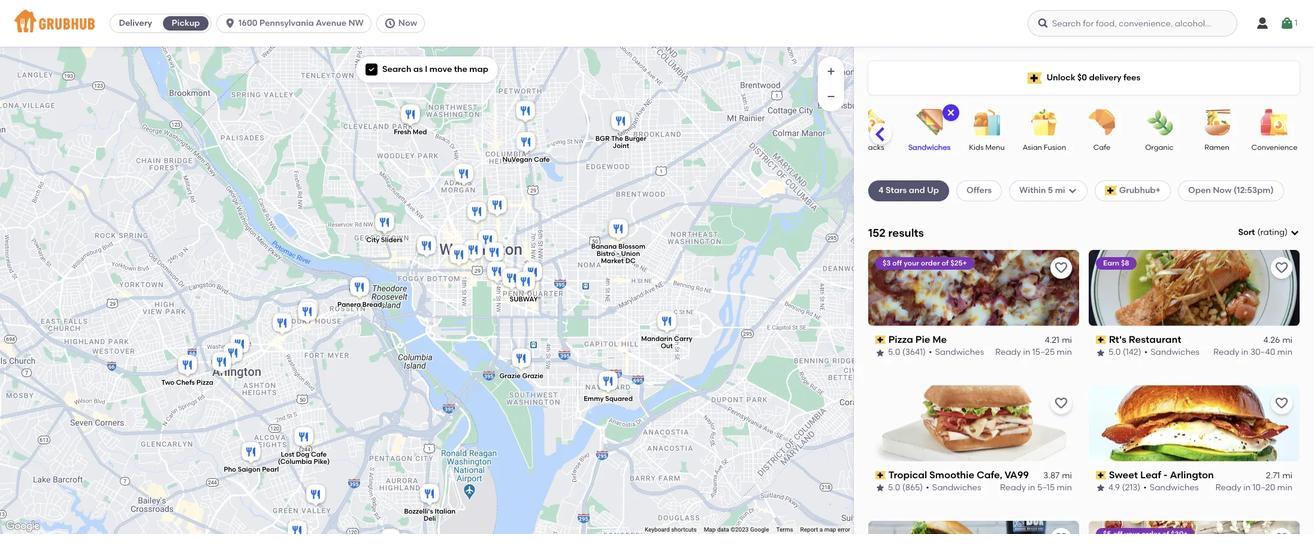 Task type: describe. For each thing, give the bounding box(es) containing it.
carry
[[674, 335, 692, 343]]

banana
[[591, 242, 617, 250]]

open now (12:53pm)
[[1189, 185, 1274, 196]]

keyboard shortcuts
[[645, 526, 697, 533]]

• sandwiches for leaf
[[1144, 483, 1199, 493]]

true food kitchen image
[[209, 350, 233, 376]]

cornerstone cafe image
[[476, 227, 500, 254]]

emmy squared
[[584, 395, 633, 403]]

subscription pass image
[[876, 336, 886, 344]]

sandwiches for cafe,
[[933, 483, 982, 493]]

save this restaurant button down 10–20
[[1271, 528, 1293, 534]]

mandarin carry out
[[641, 335, 692, 350]]

Search for food, convenience, alcohol... search field
[[1028, 10, 1238, 37]]

(columbia
[[278, 457, 312, 465]]

within
[[1020, 185, 1046, 196]]

1
[[1295, 18, 1298, 28]]

min for rt's restaurant
[[1278, 347, 1293, 357]]

subway® panera bread
[[337, 295, 541, 308]]

asian fusion image
[[1024, 109, 1066, 135]]

rt's restaurant logo image
[[1089, 250, 1300, 326]]

leaf
[[1141, 469, 1162, 481]]

map
[[704, 526, 716, 533]]

ready for rt's restaurant
[[1214, 347, 1240, 357]]

subscription pass image for tropical smoothie cafe, va99
[[876, 471, 886, 480]]

30–40
[[1251, 347, 1276, 357]]

earn
[[1104, 259, 1120, 267]]

error
[[838, 526, 851, 533]]

save this restaurant image for pizza pie me
[[1054, 261, 1069, 275]]

pearl
[[262, 466, 279, 473]]

$8
[[1121, 259, 1130, 267]]

tropical smoothie cafe, va99 logo image
[[869, 385, 1080, 461]]

in for pizza pie me
[[1024, 347, 1031, 357]]

nuvegan cafe image
[[514, 130, 538, 156]]

• for leaf
[[1144, 483, 1147, 493]]

of
[[942, 259, 949, 267]]

chicken + whiskey logan circle image
[[485, 193, 509, 219]]

off
[[893, 259, 902, 267]]

in for sweet leaf - arlington
[[1244, 483, 1251, 493]]

potbelly sandwich works image
[[485, 259, 509, 286]]

chefs
[[176, 378, 195, 386]]

as
[[413, 64, 423, 74]]

sweet leaf - arlington image
[[296, 296, 320, 323]]

©2023
[[731, 526, 749, 533]]

subway®
[[509, 295, 541, 303]]

ready in 15–25 min
[[996, 347, 1072, 357]]

• for pie
[[929, 347, 932, 357]]

lost dog cafe (columbia pike) pho saigon pearl
[[224, 450, 330, 473]]

save this restaurant image down 10–20
[[1275, 531, 1289, 534]]

kids
[[969, 143, 984, 152]]

organic image
[[1139, 109, 1181, 135]]

mi right 4.26
[[1283, 335, 1293, 345]]

fusion
[[1044, 143, 1067, 152]]

star icon image for rt's restaurant
[[1096, 348, 1106, 358]]

manny & olga's pizza - petworth image
[[513, 99, 537, 125]]

pennsylvania
[[260, 18, 314, 28]]

burger
[[625, 134, 646, 142]]

city sliders banana blossom bistro - union market dc
[[366, 236, 645, 264]]

15–25
[[1033, 347, 1055, 357]]

delivery
[[119, 18, 152, 28]]

busboys and poets - shirlington image
[[285, 518, 309, 534]]

1 grazie from the left
[[499, 372, 520, 380]]

1 horizontal spatial now
[[1213, 185, 1232, 196]]

union
[[621, 249, 640, 257]]

to
[[1102, 357, 1111, 367]]

report
[[801, 526, 818, 533]]

dog
[[296, 450, 309, 458]]

svg image for 1600 pennsylvania avenue nw
[[224, 17, 236, 29]]

pizza pie me logo image
[[869, 250, 1080, 326]]

(142)
[[1123, 347, 1142, 357]]

plus icon image
[[825, 65, 837, 77]]

5.0 (865)
[[888, 483, 923, 493]]

banana blossom bistro - union market dc image
[[606, 217, 630, 243]]

svg image for 1
[[1281, 16, 1295, 31]]

rt's restaurant
[[1109, 334, 1182, 345]]

cornerstone cafe logo image
[[1089, 521, 1300, 534]]

1 horizontal spatial map
[[825, 526, 836, 533]]

0 vertical spatial map
[[470, 64, 489, 74]]

offers
[[967, 185, 992, 196]]

delivery
[[1089, 72, 1122, 83]]

save this restaurant image for rt's restaurant
[[1275, 261, 1289, 275]]

fresh med image
[[398, 102, 422, 129]]

asian fusion
[[1023, 143, 1067, 152]]

ramen
[[1205, 143, 1230, 152]]

sandwiches for -
[[1150, 483, 1199, 493]]

sweet
[[1109, 469, 1138, 481]]

city sliders image
[[373, 210, 397, 236]]

mi for me
[[1062, 335, 1072, 345]]

emmy
[[584, 395, 604, 403]]

subscription pass image for sweet leaf - arlington
[[1096, 471, 1107, 480]]

bgr
[[595, 134, 610, 142]]

google image
[[3, 519, 43, 534]]

main navigation navigation
[[0, 0, 1315, 47]]

min for sweet leaf - arlington
[[1278, 483, 1293, 493]]

proceed
[[1065, 357, 1100, 367]]

save this restaurant image for tropical smoothie cafe, va99 logo
[[1054, 396, 1069, 410]]

kids menu
[[969, 143, 1005, 152]]

snacks
[[860, 143, 885, 152]]

fees
[[1124, 72, 1141, 83]]

min for pizza pie me
[[1057, 347, 1072, 357]]

sandwiches image
[[909, 109, 951, 135]]

mandarin
[[641, 335, 672, 343]]

nw
[[348, 18, 364, 28]]

152 results
[[869, 226, 924, 240]]

bozzelli's
[[404, 507, 433, 515]]

mi for -
[[1283, 471, 1293, 481]]

pie
[[916, 334, 931, 345]]

unlock
[[1047, 72, 1076, 83]]

pho
[[224, 466, 236, 473]]

deli
[[423, 514, 436, 522]]

your
[[904, 259, 919, 267]]

bistro
[[597, 249, 615, 257]]

sliders
[[381, 236, 402, 244]]

min for tropical smoothie cafe, va99
[[1057, 483, 1072, 493]]

mandarin carry out image
[[655, 309, 679, 335]]

ready for tropical smoothie cafe, va99
[[1000, 483, 1026, 493]]

subscription pass image for rt's restaurant
[[1096, 336, 1107, 344]]

mi for cafe,
[[1062, 471, 1072, 481]]

)
[[1285, 227, 1288, 237]]

1 vertical spatial grazie grazie image
[[509, 346, 533, 373]]

(213)
[[1122, 483, 1141, 493]]

sandwiches for me
[[935, 347, 984, 357]]

pizza pie me image
[[304, 482, 328, 509]]

none field containing sort
[[1239, 227, 1300, 239]]

1600 pennsylvania avenue nw
[[239, 18, 364, 28]]

1 button
[[1281, 13, 1298, 34]]

fresh med bgr the burger joint
[[394, 128, 646, 149]]

save this restaurant button left the earn
[[1051, 257, 1072, 279]]

svg image right 5 at the right of the page
[[1068, 186, 1078, 196]]

checkout
[[1113, 357, 1152, 367]]

4.21
[[1045, 335, 1060, 345]]

1600 pennsylvania avenue nw button
[[216, 14, 376, 33]]

restaurant
[[1129, 334, 1182, 345]]

keyboard shortcuts button
[[645, 526, 697, 534]]

4.9
[[1109, 483, 1120, 493]]

within 5 mi
[[1020, 185, 1066, 196]]

$3
[[883, 259, 891, 267]]

in for rt's restaurant
[[1242, 347, 1249, 357]]

ramen image
[[1196, 109, 1238, 135]]

1 vertical spatial cafe
[[534, 156, 550, 164]]

1 vertical spatial -
[[1164, 469, 1168, 481]]

snacks image
[[851, 109, 893, 135]]

pho saigon pearl image
[[239, 440, 263, 466]]

city
[[366, 236, 379, 244]]

star icon image for tropical smoothie cafe, va99
[[876, 483, 885, 493]]

cafe,
[[977, 469, 1003, 481]]

2.71 mi
[[1266, 471, 1293, 481]]

search as i move the map
[[382, 64, 489, 74]]

star icon image for pizza pie me
[[876, 348, 885, 358]]

0 horizontal spatial grazie grazie image
[[447, 242, 471, 269]]

keyboard
[[645, 526, 670, 533]]

cafe inside lost dog cafe (columbia pike) pho saigon pearl
[[311, 450, 327, 458]]

star icon image for sweet leaf - arlington
[[1096, 483, 1106, 493]]

bgr the burger joint image
[[609, 109, 633, 135]]

svg image for now
[[384, 17, 396, 29]]

4
[[879, 185, 884, 196]]

ready in 5–15 min
[[1000, 483, 1072, 493]]



Task type: locate. For each thing, give the bounding box(es) containing it.
• down pie
[[929, 347, 932, 357]]

cafe down cafe image
[[1094, 143, 1111, 152]]

now
[[399, 18, 417, 28], [1213, 185, 1232, 196]]

in for tropical smoothie cafe, va99
[[1028, 483, 1036, 493]]

save this restaurant image down )
[[1275, 261, 1289, 275]]

tropical smoothie cafe, va99
[[889, 469, 1029, 481]]

0 vertical spatial cafe
[[1094, 143, 1111, 152]]

sandwiches down tropical smoothie cafe, va99
[[933, 483, 982, 493]]

2 horizontal spatial cafe
[[1094, 143, 1111, 152]]

a
[[820, 526, 823, 533]]

convenience
[[1252, 143, 1298, 152]]

5.0 for pizza pie me
[[888, 347, 901, 357]]

grubhub+
[[1120, 185, 1161, 196]]

10–20
[[1253, 483, 1276, 493]]

• sandwiches down 'sweet leaf - arlington'
[[1144, 483, 1199, 493]]

asian
[[1023, 143, 1042, 152]]

tropical
[[889, 469, 927, 481]]

ready for sweet leaf - arlington
[[1216, 483, 1242, 493]]

2 vertical spatial cafe
[[311, 450, 327, 458]]

2 grazie from the left
[[522, 372, 543, 380]]

rt's restaurant image
[[379, 527, 403, 534]]

grubhub plus flag logo image for grubhub+
[[1105, 186, 1117, 196]]

5.0 for rt's restaurant
[[1109, 347, 1121, 357]]

• for smoothie
[[926, 483, 930, 493]]

cafe right nuvegan
[[534, 156, 550, 164]]

mikko nordic fine food image
[[465, 199, 489, 226]]

5.0 (3641)
[[888, 347, 926, 357]]

save this restaurant image down proceed
[[1054, 396, 1069, 410]]

0 horizontal spatial now
[[399, 18, 417, 28]]

bozzelli's image
[[482, 240, 506, 266]]

stars
[[886, 185, 907, 196]]

4.26
[[1264, 335, 1280, 345]]

pizza up the 5.0 (3641)
[[889, 334, 913, 345]]

courthaus social image
[[295, 299, 319, 326]]

sweet leaf - arlington logo image
[[1089, 385, 1300, 461]]

mi
[[1055, 185, 1066, 196], [1062, 335, 1072, 345], [1283, 335, 1293, 345], [1062, 471, 1072, 481], [1283, 471, 1293, 481]]

1 horizontal spatial grazie
[[522, 372, 543, 380]]

italian gourmet deli image
[[461, 238, 485, 264]]

pizza
[[889, 334, 913, 345], [196, 378, 213, 386]]

4 stars and up
[[879, 185, 939, 196]]

sort
[[1239, 227, 1256, 237]]

min down 4.26 mi
[[1278, 347, 1293, 357]]

map
[[470, 64, 489, 74], [825, 526, 836, 533]]

1 vertical spatial pizza
[[196, 378, 213, 386]]

in left 15–25
[[1024, 347, 1031, 357]]

save this restaurant button
[[1051, 257, 1072, 279], [1271, 257, 1293, 279], [1051, 392, 1072, 414], [1271, 392, 1293, 414], [1051, 528, 1072, 534], [1271, 528, 1293, 534]]

the
[[611, 134, 623, 142]]

now right open
[[1213, 185, 1232, 196]]

0 horizontal spatial grubhub plus flag logo image
[[1028, 72, 1042, 84]]

sandwiches down 'sweet leaf - arlington'
[[1150, 483, 1199, 493]]

svg image inside 1600 pennsylvania avenue nw button
[[224, 17, 236, 29]]

now inside button
[[399, 18, 417, 28]]

and
[[909, 185, 925, 196]]

rating
[[1261, 227, 1285, 237]]

1 vertical spatial grubhub plus flag logo image
[[1105, 186, 1117, 196]]

two
[[161, 378, 174, 386]]

in left 10–20
[[1244, 483, 1251, 493]]

report a map error
[[801, 526, 851, 533]]

sandwiches down "me"
[[935, 347, 984, 357]]

sandwiches down restaurant
[[1151, 347, 1200, 357]]

panera
[[337, 300, 361, 308]]

blossom
[[618, 242, 645, 250]]

arlington
[[1170, 469, 1214, 481]]

subscription pass image left tropical
[[876, 471, 886, 480]]

5.0 left (3641)
[[888, 347, 901, 357]]

5.0 for tropical smoothie cafe, va99
[[888, 483, 901, 493]]

5
[[1048, 185, 1053, 196]]

grubhub plus flag logo image for unlock $0 delivery fees
[[1028, 72, 1042, 84]]

• right (213) on the bottom right
[[1144, 483, 1147, 493]]

lost dog cafe (columbia pike) image
[[292, 425, 316, 451]]

subscription pass image
[[1096, 336, 1107, 344], [876, 471, 886, 480], [1096, 471, 1107, 480]]

smoothie
[[930, 469, 975, 481]]

1 horizontal spatial cafe
[[534, 156, 550, 164]]

grubhub plus flag logo image left unlock
[[1028, 72, 1042, 84]]

ready in 10–20 min
[[1216, 483, 1293, 493]]

now up as
[[399, 18, 417, 28]]

save this restaurant image for bgr the burger joint logo at the right bottom of page
[[1054, 531, 1069, 534]]

subway® image
[[513, 269, 537, 296]]

delivery button
[[110, 14, 161, 33]]

None field
[[1239, 227, 1300, 239]]

1 horizontal spatial -
[[1164, 469, 1168, 481]]

3.87 mi
[[1044, 471, 1072, 481]]

(12:53pm)
[[1234, 185, 1274, 196]]

0 vertical spatial grubhub plus flag logo image
[[1028, 72, 1042, 84]]

5.0 down rt's at bottom right
[[1109, 347, 1121, 357]]

0 vertical spatial grazie grazie image
[[447, 242, 471, 269]]

grubhub plus flag logo image left "grubhub+" on the top right
[[1105, 186, 1117, 196]]

ready for pizza pie me
[[996, 347, 1022, 357]]

ready left 30–40
[[1214, 347, 1240, 357]]

3.87
[[1044, 471, 1060, 481]]

grazie grazie two chefs pizza
[[161, 372, 543, 386]]

svg image
[[1256, 16, 1270, 31], [1281, 16, 1295, 31], [224, 17, 236, 29], [384, 17, 396, 29], [368, 66, 375, 73]]

0 vertical spatial pizza
[[889, 334, 913, 345]]

svg image inside main navigation navigation
[[1038, 17, 1050, 29]]

1 horizontal spatial pizza
[[889, 334, 913, 345]]

save this restaurant image
[[1054, 261, 1069, 275], [1275, 261, 1289, 275], [1275, 396, 1289, 410]]

sandwiches down sandwiches "image" on the top of the page
[[909, 143, 951, 152]]

5.0 left (865)
[[888, 483, 901, 493]]

• down rt's restaurant
[[1145, 347, 1148, 357]]

svg image right )
[[1291, 228, 1300, 237]]

0 horizontal spatial grazie
[[499, 372, 520, 380]]

convenience image
[[1254, 109, 1296, 135]]

med
[[413, 128, 427, 136]]

cafe right dog
[[311, 450, 327, 458]]

organic
[[1146, 143, 1174, 152]]

uptowner cafe image
[[415, 233, 438, 260]]

results
[[889, 226, 924, 240]]

mi right 2.71
[[1283, 471, 1293, 481]]

svg image for search as i move the map
[[368, 66, 375, 73]]

pizza inside grazie grazie two chefs pizza
[[196, 378, 213, 386]]

1600
[[239, 18, 258, 28]]

0 vertical spatial -
[[617, 249, 619, 257]]

152
[[869, 226, 886, 240]]

emmy squared image
[[596, 369, 620, 395]]

bozzelli's italian deli
[[404, 507, 455, 522]]

two chefs pizza image
[[175, 353, 199, 379]]

star icon image
[[876, 348, 885, 358], [1096, 348, 1106, 358], [876, 483, 885, 493], [1096, 483, 1106, 493]]

map region
[[0, 15, 944, 534]]

ready left 15–25
[[996, 347, 1022, 357]]

in left 30–40
[[1242, 347, 1249, 357]]

• sandwiches for restaurant
[[1145, 347, 1200, 357]]

open
[[1189, 185, 1211, 196]]

2.71
[[1266, 471, 1280, 481]]

le pain quotidien (clarendon blvd) image
[[270, 311, 294, 337]]

pizza pie me
[[889, 334, 947, 345]]

1 horizontal spatial grazie grazie image
[[509, 346, 533, 373]]

1 vertical spatial now
[[1213, 185, 1232, 196]]

svg image inside now button
[[384, 17, 396, 29]]

bread
[[362, 300, 382, 308]]

svg image up unlock
[[1038, 17, 1050, 29]]

grazie grazie image
[[447, 242, 471, 269], [509, 346, 533, 373]]

- right leaf
[[1164, 469, 1168, 481]]

- inside city sliders banana blossom bistro - union market dc
[[617, 249, 619, 257]]

save this restaurant image
[[1054, 396, 1069, 410], [1054, 531, 1069, 534], [1275, 531, 1289, 534]]

subscription pass image left rt's at bottom right
[[1096, 336, 1107, 344]]

unlock $0 delivery fees
[[1047, 72, 1141, 83]]

grubhub plus flag logo image
[[1028, 72, 1042, 84], [1105, 186, 1117, 196]]

move
[[430, 64, 452, 74]]

panera bread image
[[347, 275, 371, 301]]

• sandwiches down smoothie on the right bottom
[[926, 483, 982, 493]]

min
[[1057, 347, 1072, 357], [1278, 347, 1293, 357], [1057, 483, 1072, 493], [1278, 483, 1293, 493]]

map right a
[[825, 526, 836, 533]]

subscription pass image left the sweet
[[1096, 471, 1107, 480]]

save this restaurant button down 5–15
[[1051, 528, 1072, 534]]

mi right 5 at the right of the page
[[1055, 185, 1066, 196]]

0 vertical spatial now
[[399, 18, 417, 28]]

• right (865)
[[926, 483, 930, 493]]

pizza right chefs
[[196, 378, 213, 386]]

1 vertical spatial map
[[825, 526, 836, 533]]

order
[[921, 259, 940, 267]]

-
[[617, 249, 619, 257], [1164, 469, 1168, 481]]

ready left 10–20
[[1216, 483, 1242, 493]]

• for restaurant
[[1145, 347, 1148, 357]]

save this restaurant image down 5–15
[[1054, 531, 1069, 534]]

chopt creative salad co. image
[[500, 266, 524, 292]]

mi right 3.87
[[1062, 471, 1072, 481]]

min down the 4.21 mi
[[1057, 347, 1072, 357]]

rise bakery image
[[452, 162, 476, 188]]

mi right 4.21
[[1062, 335, 1072, 345]]

pickup button
[[161, 14, 211, 33]]

svg image inside 1 button
[[1281, 16, 1295, 31]]

- right "bistro"
[[617, 249, 619, 257]]

• sandwiches for smoothie
[[926, 483, 982, 493]]

avenue
[[316, 18, 346, 28]]

italian
[[435, 507, 455, 515]]

0 horizontal spatial map
[[470, 64, 489, 74]]

rt's
[[1109, 334, 1127, 345]]

kids menu image
[[966, 109, 1008, 135]]

save this restaurant button down 30–40
[[1271, 392, 1293, 414]]

ready down va99
[[1000, 483, 1026, 493]]

1 horizontal spatial grubhub plus flag logo image
[[1105, 186, 1117, 196]]

bozzelli's italian deli image
[[417, 482, 441, 508]]

(865)
[[903, 483, 923, 493]]

terms
[[777, 526, 793, 533]]

in left 5–15
[[1028, 483, 1036, 493]]

save this restaurant button down )
[[1271, 257, 1293, 279]]

earn $8
[[1104, 259, 1130, 267]]

• sandwiches for pie
[[929, 347, 984, 357]]

min down 2.71 mi
[[1278, 483, 1293, 493]]

map data ©2023 google
[[704, 526, 769, 533]]

0 horizontal spatial cafe
[[311, 450, 327, 458]]

5–15
[[1038, 483, 1055, 493]]

0 horizontal spatial pizza
[[196, 378, 213, 386]]

shortcuts
[[671, 526, 697, 533]]

save this restaurant button down proceed
[[1051, 392, 1072, 414]]

min down "3.87 mi"
[[1057, 483, 1072, 493]]

svg image inside field
[[1291, 228, 1300, 237]]

sort ( rating )
[[1239, 227, 1288, 237]]

save this restaurant image left the earn
[[1054, 261, 1069, 275]]

nuvegan cafe
[[502, 156, 550, 164]]

0 horizontal spatial -
[[617, 249, 619, 257]]

map right the
[[470, 64, 489, 74]]

bgr the burger joint logo image
[[869, 521, 1080, 534]]

svg image left "kids menu" image
[[946, 108, 956, 117]]

ready in 30–40 min
[[1214, 347, 1293, 357]]

$0
[[1078, 72, 1087, 83]]

save this restaurant image down 30–40
[[1275, 396, 1289, 410]]

poppyseed rye image
[[221, 341, 245, 367]]

(3641)
[[903, 347, 926, 357]]

squared
[[605, 395, 633, 403]]

lost
[[281, 450, 294, 458]]

minus icon image
[[825, 91, 837, 103]]

nuvegan
[[502, 156, 532, 164]]

• sandwiches down "me"
[[929, 347, 984, 357]]

hipcityveg chinatown image
[[521, 260, 545, 286]]

cafe image
[[1081, 109, 1123, 135]]

tropical smoothie cafe, va99 image
[[227, 332, 251, 358]]

• sandwiches down restaurant
[[1145, 347, 1200, 357]]

svg image
[[1038, 17, 1050, 29], [946, 108, 956, 117], [1068, 186, 1078, 196], [1291, 228, 1300, 237]]

dc
[[625, 257, 636, 264]]



Task type: vqa. For each thing, say whether or not it's contained in the screenshot.
the Arlington
yes



